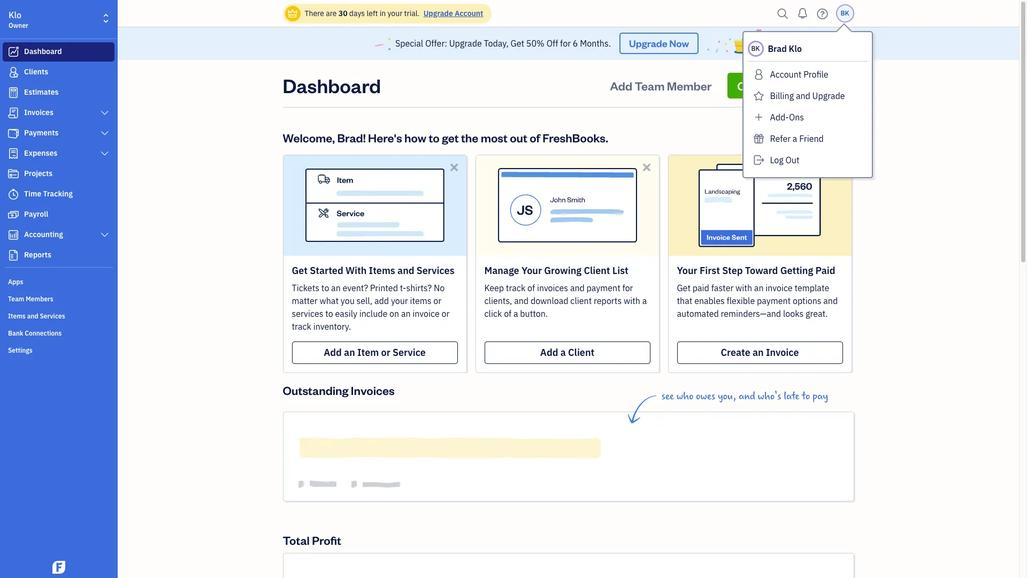 Task type: locate. For each thing, give the bounding box(es) containing it.
0 vertical spatial invoices
[[24, 108, 53, 117]]

chevron large down image up expenses link
[[100, 129, 110, 138]]

timer image
[[7, 189, 20, 200]]

2 vertical spatial of
[[504, 308, 512, 319]]

who
[[677, 390, 694, 402]]

2 horizontal spatial add
[[610, 78, 633, 93]]

chevron large down image up payments "link"
[[100, 109, 110, 117]]

refer a friend image
[[752, 130, 766, 147]]

expenses
[[24, 148, 57, 158]]

0 vertical spatial chevron large down image
[[100, 109, 110, 117]]

0 horizontal spatial klo
[[9, 10, 21, 20]]

0 horizontal spatial items
[[8, 312, 26, 320]]

invoices down add an item or service link
[[351, 383, 395, 398]]

0 horizontal spatial dashboard
[[24, 47, 62, 56]]

tracking
[[43, 189, 73, 199]]

invoice
[[766, 346, 799, 358]]

create inside create new … dropdown button
[[738, 78, 774, 93]]

invoices inside main element
[[24, 108, 53, 117]]

klo inside klo owner
[[9, 10, 21, 20]]

search image
[[775, 6, 792, 22]]

2 dismiss image from the left
[[641, 161, 653, 173]]

dashboard inside main element
[[24, 47, 62, 56]]

payment inside keep track of invoices and payment for clients, and download client reports with a click of a button.
[[587, 282, 621, 293]]

profile
[[804, 69, 829, 80]]

0 horizontal spatial services
[[40, 312, 65, 320]]

chevron large down image inside accounting link
[[100, 231, 110, 239]]

0 vertical spatial bk
[[841, 9, 850, 17]]

your down t-
[[391, 295, 408, 306]]

bk right go to help icon
[[841, 9, 850, 17]]

1 horizontal spatial with
[[736, 282, 753, 293]]

estimate image
[[7, 87, 20, 98]]

with up flexible
[[736, 282, 753, 293]]

toward
[[746, 264, 779, 277]]

upgrade down profile
[[813, 90, 846, 101]]

2 chevron large down image from the top
[[100, 149, 110, 158]]

automated
[[677, 308, 719, 319]]

bk left brad
[[752, 44, 760, 52]]

1 vertical spatial track
[[292, 321, 312, 332]]

chevron large down image down 'payroll' link at top
[[100, 231, 110, 239]]

chevron large down image inside expenses link
[[100, 149, 110, 158]]

1 vertical spatial services
[[40, 312, 65, 320]]

log out
[[771, 155, 800, 165]]

track down services
[[292, 321, 312, 332]]

that
[[677, 295, 693, 306]]

services up bank connections 'link'
[[40, 312, 65, 320]]

a right "refer"
[[793, 133, 798, 144]]

create
[[738, 78, 774, 93], [721, 346, 751, 358]]

1 vertical spatial klo
[[789, 43, 802, 54]]

owes
[[696, 390, 716, 402]]

a down keep track of invoices and payment for clients, and download client reports with a click of a button.
[[561, 346, 566, 358]]

payment up reports
[[587, 282, 621, 293]]

team left member
[[635, 78, 665, 93]]

2 vertical spatial get
[[677, 282, 691, 293]]

paid
[[693, 282, 710, 293]]

an
[[331, 282, 341, 293], [755, 282, 764, 293], [401, 308, 411, 319], [344, 346, 355, 358], [753, 346, 764, 358]]

client left "list"
[[584, 264, 611, 277]]

1 vertical spatial chevron large down image
[[100, 231, 110, 239]]

payment
[[587, 282, 621, 293], [757, 295, 791, 306]]

keep
[[485, 282, 504, 293]]

billing
[[771, 90, 794, 101]]

1 vertical spatial bk
[[752, 44, 760, 52]]

1 horizontal spatial dashboard
[[283, 73, 381, 98]]

6
[[573, 38, 578, 49]]

your
[[522, 264, 542, 277], [677, 264, 698, 277]]

0 horizontal spatial invoice
[[413, 308, 440, 319]]

add a client
[[541, 346, 595, 358]]

1 horizontal spatial payment
[[757, 295, 791, 306]]

now
[[670, 37, 690, 49]]

0 vertical spatial invoice
[[766, 282, 793, 293]]

1 horizontal spatial get
[[511, 38, 525, 49]]

for
[[560, 38, 571, 49], [623, 282, 633, 293]]

your inside tickets to an event? printed t-shirts? no matter what you sell, add your items or services to easily include on an invoice or track inventory.
[[391, 295, 408, 306]]

create for create an invoice
[[721, 346, 751, 358]]

1 vertical spatial with
[[624, 295, 641, 306]]

your up invoices
[[522, 264, 542, 277]]

get for get started with items and services
[[292, 264, 308, 277]]

printed
[[370, 282, 398, 293]]

get up that
[[677, 282, 691, 293]]

add-ons
[[771, 112, 805, 123]]

1 horizontal spatial add
[[541, 346, 559, 358]]

1 horizontal spatial bk
[[841, 9, 850, 17]]

chevron large down image for expenses
[[100, 149, 110, 158]]

upgrade right offer:
[[449, 38, 482, 49]]

1 vertical spatial invoice
[[413, 308, 440, 319]]

1 vertical spatial or
[[442, 308, 450, 319]]

1 vertical spatial items
[[8, 312, 26, 320]]

1 horizontal spatial team
[[635, 78, 665, 93]]

bank connections
[[8, 329, 62, 337]]

dismiss image
[[448, 161, 461, 173], [641, 161, 653, 173]]

0 vertical spatial team
[[635, 78, 665, 93]]

0 horizontal spatial team
[[8, 295, 24, 303]]

0 horizontal spatial bk
[[752, 44, 760, 52]]

projects link
[[3, 164, 115, 184]]

with right reports
[[624, 295, 641, 306]]

items up printed
[[369, 264, 395, 277]]

0 vertical spatial dashboard
[[24, 47, 62, 56]]

0 vertical spatial klo
[[9, 10, 21, 20]]

2 chevron large down image from the top
[[100, 231, 110, 239]]

your up paid
[[677, 264, 698, 277]]

add an item or service link
[[292, 341, 458, 364]]

0 horizontal spatial invoices
[[24, 108, 53, 117]]

1 horizontal spatial invoices
[[351, 383, 395, 398]]

estimates
[[24, 87, 59, 97]]

create up add ons icon
[[738, 78, 774, 93]]

payment inside get paid faster with an invoice template that enables flexible payment options and automated reminders—and looks great.
[[757, 295, 791, 306]]

0 vertical spatial your
[[388, 9, 403, 18]]

klo up owner
[[9, 10, 21, 20]]

your
[[388, 9, 403, 18], [391, 295, 408, 306]]

include
[[360, 308, 388, 319]]

client down client at the right bottom
[[568, 346, 595, 358]]

0 vertical spatial chevron large down image
[[100, 129, 110, 138]]

chevron large down image inside payments "link"
[[100, 129, 110, 138]]

add down months.
[[610, 78, 633, 93]]

chevron large down image inside invoices link
[[100, 109, 110, 117]]

0 horizontal spatial your
[[522, 264, 542, 277]]

0 vertical spatial account
[[455, 9, 484, 18]]

1 vertical spatial create
[[721, 346, 751, 358]]

add team member button
[[601, 73, 722, 98]]

create new … button
[[728, 73, 855, 98]]

add inside button
[[610, 78, 633, 93]]

matter
[[292, 295, 318, 306]]

growing
[[545, 264, 582, 277]]

invoice inside tickets to an event? printed t-shirts? no matter what you sell, add your items or services to easily include on an invoice or track inventory.
[[413, 308, 440, 319]]

see
[[662, 390, 675, 402]]

of right click
[[504, 308, 512, 319]]

1 vertical spatial for
[[623, 282, 633, 293]]

get left the 50%
[[511, 38, 525, 49]]

paid
[[816, 264, 836, 277]]

invoice
[[766, 282, 793, 293], [413, 308, 440, 319]]

get inside get paid faster with an invoice template that enables flexible payment options and automated reminders—and looks great.
[[677, 282, 691, 293]]

offer:
[[426, 38, 447, 49]]

0 horizontal spatial add
[[324, 346, 342, 358]]

1 horizontal spatial services
[[417, 264, 455, 277]]

1 vertical spatial chevron large down image
[[100, 149, 110, 158]]

1 horizontal spatial track
[[506, 282, 526, 293]]

client
[[571, 295, 592, 306]]

0 vertical spatial payment
[[587, 282, 621, 293]]

0 horizontal spatial with
[[624, 295, 641, 306]]

total profit
[[283, 532, 342, 547]]

1 dismiss image from the left
[[448, 161, 461, 173]]

items inside 'link'
[[8, 312, 26, 320]]

apps
[[8, 278, 23, 286]]

1 vertical spatial get
[[292, 264, 308, 277]]

the
[[461, 130, 479, 145]]

team down apps
[[8, 295, 24, 303]]

get up tickets
[[292, 264, 308, 277]]

1 horizontal spatial dismiss image
[[641, 161, 653, 173]]

1 vertical spatial payment
[[757, 295, 791, 306]]

outstanding invoices
[[283, 383, 395, 398]]

track inside tickets to an event? printed t-shirts? no matter what you sell, add your items or services to easily include on an invoice or track inventory.
[[292, 321, 312, 332]]

client image
[[7, 67, 20, 78]]

add an item or service
[[324, 346, 426, 358]]

invoice down toward
[[766, 282, 793, 293]]

0 vertical spatial with
[[736, 282, 753, 293]]

there are 30 days left in your trial. upgrade account
[[305, 9, 484, 18]]

track
[[506, 282, 526, 293], [292, 321, 312, 332]]

clients,
[[485, 295, 513, 306]]

easily
[[335, 308, 357, 319]]

of right out
[[530, 130, 541, 145]]

klo right brad
[[789, 43, 802, 54]]

bank
[[8, 329, 23, 337]]

an right on
[[401, 308, 411, 319]]

0 vertical spatial get
[[511, 38, 525, 49]]

0 vertical spatial create
[[738, 78, 774, 93]]

reports
[[24, 250, 51, 260]]

items up 'bank' at left bottom
[[8, 312, 26, 320]]

main element
[[0, 0, 145, 578]]

invoice inside get paid faster with an invoice template that enables flexible payment options and automated reminders—and looks great.
[[766, 282, 793, 293]]

0 horizontal spatial account
[[455, 9, 484, 18]]

step
[[723, 264, 743, 277]]

track inside keep track of invoices and payment for clients, and download client reports with a click of a button.
[[506, 282, 526, 293]]

add a client link
[[485, 341, 651, 364]]

members
[[26, 295, 53, 303]]

0 vertical spatial track
[[506, 282, 526, 293]]

1 chevron large down image from the top
[[100, 109, 110, 117]]

create down the reminders—and at the bottom of the page
[[721, 346, 751, 358]]

account profile link
[[748, 66, 868, 83]]

2 horizontal spatial get
[[677, 282, 691, 293]]

0 vertical spatial items
[[369, 264, 395, 277]]

create for create new …
[[738, 78, 774, 93]]

there
[[305, 9, 324, 18]]

0 vertical spatial services
[[417, 264, 455, 277]]

1 vertical spatial dashboard
[[283, 73, 381, 98]]

payment image
[[7, 128, 20, 139]]

chart image
[[7, 230, 20, 240]]

with inside keep track of invoices and payment for clients, and download client reports with a click of a button.
[[624, 295, 641, 306]]

track right keep
[[506, 282, 526, 293]]

invoice down items
[[413, 308, 440, 319]]

invoices link
[[3, 103, 115, 123]]

1 vertical spatial team
[[8, 295, 24, 303]]

get
[[511, 38, 525, 49], [292, 264, 308, 277], [677, 282, 691, 293]]

add down button.
[[541, 346, 559, 358]]

and inside "button"
[[796, 90, 811, 101]]

account
[[455, 9, 484, 18], [771, 69, 802, 80]]

1 chevron large down image from the top
[[100, 129, 110, 138]]

chevron large down image for accounting
[[100, 231, 110, 239]]

team inside main element
[[8, 295, 24, 303]]

chevron large down image for payments
[[100, 129, 110, 138]]

0 horizontal spatial payment
[[587, 282, 621, 293]]

download
[[531, 295, 569, 306]]

add for add a client
[[541, 346, 559, 358]]

of left invoices
[[528, 282, 535, 293]]

0 horizontal spatial track
[[292, 321, 312, 332]]

team
[[635, 78, 665, 93], [8, 295, 24, 303]]

1 horizontal spatial klo
[[789, 43, 802, 54]]

an down toward
[[755, 282, 764, 293]]

1 vertical spatial your
[[391, 295, 408, 306]]

payment up looks
[[757, 295, 791, 306]]

add down the inventory.
[[324, 346, 342, 358]]

get for get paid faster with an invoice template that enables flexible payment options and automated reminders—and looks great.
[[677, 282, 691, 293]]

for left 6
[[560, 38, 571, 49]]

welcome, brad! here's how to get the most out of freshbooks.
[[283, 130, 609, 145]]

add
[[375, 295, 389, 306]]

1 horizontal spatial your
[[677, 264, 698, 277]]

add for add team member
[[610, 78, 633, 93]]

0 horizontal spatial get
[[292, 264, 308, 277]]

tickets
[[292, 282, 320, 293]]

1 horizontal spatial for
[[623, 282, 633, 293]]

and inside 'link'
[[27, 312, 38, 320]]

today,
[[484, 38, 509, 49]]

invoices up payments
[[24, 108, 53, 117]]

chevron large down image
[[100, 109, 110, 117], [100, 149, 110, 158]]

chevron large down image up projects link
[[100, 149, 110, 158]]

1 vertical spatial account
[[771, 69, 802, 80]]

chevron large down image
[[100, 129, 110, 138], [100, 231, 110, 239]]

0 vertical spatial for
[[560, 38, 571, 49]]

create an invoice
[[721, 346, 799, 358]]

0 horizontal spatial dismiss image
[[448, 161, 461, 173]]

reports link
[[3, 246, 115, 265]]

enables
[[695, 295, 725, 306]]

of
[[530, 130, 541, 145], [528, 282, 535, 293], [504, 308, 512, 319]]

0 horizontal spatial for
[[560, 38, 571, 49]]

1 horizontal spatial items
[[369, 264, 395, 277]]

getting
[[781, 264, 814, 277]]

most
[[481, 130, 508, 145]]

services up no
[[417, 264, 455, 277]]

add team member
[[610, 78, 712, 93]]

upgrade
[[424, 9, 453, 18], [629, 37, 668, 49], [449, 38, 482, 49], [813, 90, 846, 101]]

services
[[417, 264, 455, 277], [40, 312, 65, 320]]

create inside the 'create an invoice' link
[[721, 346, 751, 358]]

see who owes you, and who's late to pay
[[662, 390, 829, 402]]

get paid faster with an invoice template that enables flexible payment options and automated reminders—and looks great.
[[677, 282, 838, 319]]

for down "list"
[[623, 282, 633, 293]]

your right in
[[388, 9, 403, 18]]

upgrade inside "button"
[[813, 90, 846, 101]]

1 horizontal spatial invoice
[[766, 282, 793, 293]]

dashboard
[[24, 47, 62, 56], [283, 73, 381, 98]]

bk
[[841, 9, 850, 17], [752, 44, 760, 52]]

special offer: upgrade today, get 50% off for 6 months.
[[396, 38, 611, 49]]



Task type: describe. For each thing, give the bounding box(es) containing it.
notifications image
[[795, 3, 812, 24]]

log out image
[[752, 151, 766, 169]]

add for add an item or service
[[324, 346, 342, 358]]

no
[[434, 282, 445, 293]]

a right reports
[[643, 295, 647, 306]]

expenses link
[[3, 144, 115, 163]]

1 horizontal spatial account
[[771, 69, 802, 80]]

dashboard link
[[3, 42, 115, 62]]

1 vertical spatial invoices
[[351, 383, 395, 398]]

dashboard image
[[7, 47, 20, 57]]

to left pay on the right bottom
[[803, 390, 811, 402]]

bank connections link
[[3, 325, 115, 341]]

time tracking link
[[3, 185, 115, 204]]

payroll link
[[3, 205, 115, 224]]

add-
[[771, 112, 790, 123]]

late
[[784, 390, 800, 402]]

billing and upgrade image
[[752, 87, 766, 104]]

started
[[310, 264, 343, 277]]

0 vertical spatial client
[[584, 264, 611, 277]]

template
[[795, 282, 830, 293]]

1 vertical spatial client
[[568, 346, 595, 358]]

reports
[[594, 295, 622, 306]]

log
[[771, 155, 784, 165]]

to down what
[[326, 308, 333, 319]]

upgrade right 'trial.'
[[424, 9, 453, 18]]

you,
[[718, 390, 737, 402]]

how
[[405, 130, 427, 145]]

manage your growing client list
[[485, 264, 629, 277]]

connections
[[25, 329, 62, 337]]

sell,
[[357, 295, 373, 306]]

2 your from the left
[[677, 264, 698, 277]]

pay
[[813, 390, 829, 402]]

service
[[393, 346, 426, 358]]

chevron large down image for invoices
[[100, 109, 110, 117]]

for inside keep track of invoices and payment for clients, and download client reports with a click of a button.
[[623, 282, 633, 293]]

list
[[613, 264, 629, 277]]

left
[[367, 9, 378, 18]]

estimates link
[[3, 83, 115, 102]]

reminders—and
[[721, 308, 782, 319]]

with inside get paid faster with an invoice template that enables flexible payment options and automated reminders—and looks great.
[[736, 282, 753, 293]]

shirts?
[[406, 282, 432, 293]]

to left 'get'
[[429, 130, 440, 145]]

report image
[[7, 250, 20, 261]]

ons
[[790, 112, 805, 123]]

what
[[320, 295, 339, 306]]

items
[[410, 295, 432, 306]]

brad!
[[337, 130, 366, 145]]

create an invoice link
[[677, 341, 843, 364]]

crown image
[[287, 8, 298, 19]]

services inside 'link'
[[40, 312, 65, 320]]

manage
[[485, 264, 520, 277]]

brad klo
[[768, 43, 802, 54]]

invoice image
[[7, 108, 20, 118]]

go to help image
[[814, 6, 832, 22]]

team inside button
[[635, 78, 665, 93]]

billing and upgrade button
[[748, 87, 868, 104]]

freshbooks.
[[543, 130, 609, 145]]

0 vertical spatial or
[[434, 295, 442, 306]]

add ons image
[[752, 109, 766, 126]]

owner
[[9, 21, 28, 29]]

looks
[[784, 308, 804, 319]]

upgrade now link
[[620, 33, 699, 54]]

flexible
[[727, 295, 755, 306]]

settings
[[8, 346, 33, 354]]

outstanding
[[283, 383, 349, 398]]

account profile image
[[752, 66, 766, 83]]

time tracking
[[24, 189, 73, 199]]

1 vertical spatial of
[[528, 282, 535, 293]]

inventory.
[[314, 321, 351, 332]]

1 your from the left
[[522, 264, 542, 277]]

clients link
[[3, 63, 115, 82]]

bk inside dropdown button
[[841, 9, 850, 17]]

upgrade now
[[629, 37, 690, 49]]

team members
[[8, 295, 53, 303]]

event?
[[343, 282, 368, 293]]

upgrade left the now
[[629, 37, 668, 49]]

klo owner
[[9, 10, 28, 29]]

an inside get paid faster with an invoice template that enables flexible payment options and automated reminders—and looks great.
[[755, 282, 764, 293]]

faster
[[712, 282, 734, 293]]

team members link
[[3, 291, 115, 307]]

project image
[[7, 169, 20, 179]]

money image
[[7, 209, 20, 220]]

you
[[341, 295, 355, 306]]

refer
[[771, 133, 791, 144]]

get
[[442, 130, 459, 145]]

button.
[[520, 308, 548, 319]]

on
[[390, 308, 399, 319]]

projects
[[24, 169, 53, 178]]

apps link
[[3, 274, 115, 290]]

a left button.
[[514, 308, 518, 319]]

dismiss image for get started with items and services
[[448, 161, 461, 173]]

bk button
[[836, 4, 855, 22]]

expense image
[[7, 148, 20, 159]]

log out button
[[748, 151, 868, 169]]

billing and upgrade
[[771, 90, 846, 101]]

total
[[283, 532, 310, 547]]

trial.
[[404, 9, 420, 18]]

refer a friend link
[[748, 130, 868, 147]]

who's
[[758, 390, 782, 402]]

an left item
[[344, 346, 355, 358]]

create new …
[[738, 78, 810, 93]]

dismiss image for manage your growing client list
[[641, 161, 653, 173]]

an left the invoice
[[753, 346, 764, 358]]

click
[[485, 308, 502, 319]]

to up what
[[322, 282, 329, 293]]

time
[[24, 189, 41, 199]]

off
[[547, 38, 558, 49]]

options
[[793, 295, 822, 306]]

tickets to an event? printed t-shirts? no matter what you sell, add your items or services to easily include on an invoice or track inventory.
[[292, 282, 450, 332]]

new
[[777, 78, 800, 93]]

upgrade account link
[[422, 9, 484, 18]]

0 vertical spatial of
[[530, 130, 541, 145]]

and inside get paid faster with an invoice template that enables flexible payment options and automated reminders—and looks great.
[[824, 295, 838, 306]]

2 vertical spatial or
[[381, 346, 391, 358]]

payments
[[24, 128, 59, 138]]

an up what
[[331, 282, 341, 293]]

welcome,
[[283, 130, 335, 145]]

freshbooks image
[[50, 561, 67, 574]]

in
[[380, 9, 386, 18]]



Task type: vqa. For each thing, say whether or not it's contained in the screenshot.
a
yes



